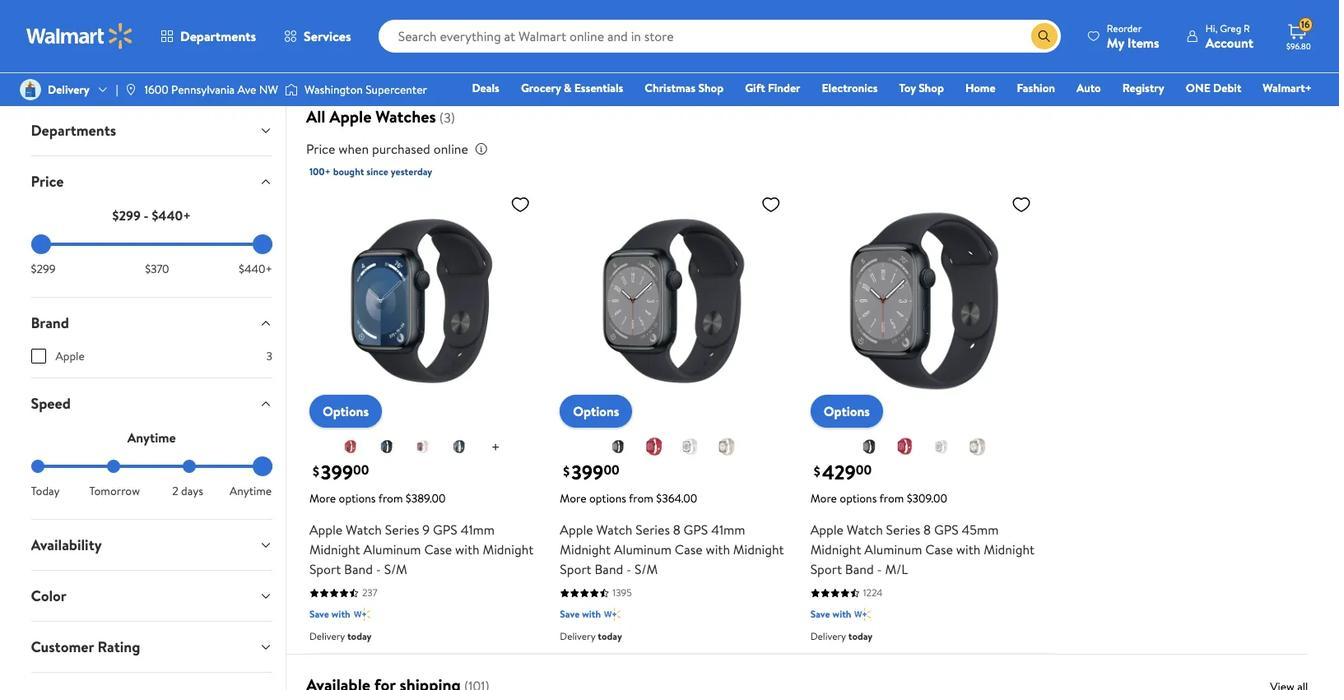 Task type: describe. For each thing, give the bounding box(es) containing it.
gift finder link
[[738, 79, 808, 97]]

1 horizontal spatial $440+
[[239, 261, 272, 278]]

search icon image
[[1038, 30, 1052, 43]]

apple watch series 9 gps 41mm midnight aluminum case with midnight sport band - s/m
[[310, 522, 534, 579]]

walmart+
[[1264, 80, 1313, 96]]

sports
[[259, 48, 291, 64]]

today for apple watch series 9 gps 41mm midnight aluminum case with midnight sport band - s/m
[[347, 630, 372, 644]]

services button
[[270, 16, 365, 56]]

watches for apple
[[376, 105, 436, 128]]

customer
[[31, 637, 94, 658]]

options for apple watch series 8 gps 45mm midnight aluminum case with midnight sport band - m/l
[[840, 491, 877, 508]]

case for apple watch series 8 gps 41mm midnight aluminum case with midnight sport band - s/m
[[675, 541, 703, 560]]

shop for christmas shop
[[699, 80, 724, 96]]

clothing, shoes & accessories link
[[373, 40, 549, 73]]

+ button
[[478, 435, 513, 462]]

0 horizontal spatial $440+
[[152, 207, 191, 225]]

$299 - $440+
[[112, 207, 191, 225]]

essentials
[[575, 80, 624, 96]]

days
[[181, 483, 203, 500]]

ave
[[238, 81, 257, 98]]

Search search field
[[379, 20, 1061, 53]]

Today radio
[[31, 460, 44, 474]]

$370
[[145, 261, 169, 278]]

399 for apple watch series 9 gps 41mm midnight aluminum case with midnight sport band - s/m
[[321, 459, 353, 487]]

|
[[116, 81, 118, 98]]

my
[[1108, 33, 1125, 51]]

since
[[367, 165, 389, 179]]

apple for apple watch series 9 gps 41mm midnight aluminum case with midnight sport band - s/m
[[310, 522, 343, 540]]

5 midnight from the left
[[811, 541, 862, 560]]

0 horizontal spatial shop
[[569, 48, 594, 64]]

apple for apple
[[56, 348, 85, 365]]

yesterday
[[391, 165, 433, 179]]

midnight image for 399
[[609, 438, 629, 457]]

1600
[[145, 81, 169, 98]]

16
[[1302, 17, 1311, 31]]

1395
[[613, 587, 632, 601]]

today for apple watch series 8 gps 45mm midnight aluminum case with midnight sport band - m/l
[[849, 630, 873, 644]]

red image for 399
[[645, 438, 665, 457]]

delivery for apple watch series 8 gps 41mm midnight aluminum case with midnight sport band - s/m
[[560, 630, 596, 644]]

+
[[491, 437, 500, 458]]

$ 399 00 for apple watch series 9 gps 41mm midnight aluminum case with midnight sport band - s/m
[[313, 459, 369, 487]]

s/m for 8
[[635, 561, 658, 579]]

brand inside dropdown button
[[31, 313, 69, 334]]

41mm for 9
[[461, 522, 495, 540]]

$ for apple watch series 9 gps 41mm midnight aluminum case with midnight sport band - s/m
[[313, 463, 319, 481]]

one debit link
[[1179, 79, 1250, 97]]

customer rating
[[31, 637, 140, 658]]

color button
[[18, 572, 286, 622]]

series for apple watch series 8 gps 45mm midnight aluminum case with midnight sport band - m/l
[[887, 522, 921, 540]]

$ for apple watch series 8 gps 41mm midnight aluminum case with midnight sport band - s/m
[[564, 463, 570, 481]]

options for 399
[[573, 403, 620, 421]]

apple watch series 8 gps 41mm midnight aluminum case with midnight sport band - s/m image
[[560, 188, 788, 415]]

customer rating button
[[18, 623, 286, 673]]

8 for 429
[[924, 522, 932, 540]]

availability
[[31, 535, 102, 556]]

apple watch series 9 gps 41mm midnight aluminum case with midnight sport band - s/m image
[[310, 188, 537, 415]]

$ 429 00
[[814, 459, 872, 487]]

fashion link
[[1010, 79, 1063, 97]]

debit
[[1214, 80, 1242, 96]]

100+ bought since yesterday
[[310, 165, 433, 179]]

watch for apple watch series 8 gps 45mm midnight aluminum case with midnight sport band - m/l
[[847, 522, 883, 540]]

online
[[434, 140, 468, 158]]

shop for toy shop
[[919, 80, 945, 96]]

add to favorites list, apple watch series 9 gps 41mm midnight aluminum case with midnight sport band - s/m image
[[511, 194, 531, 215]]

 image for washington supercenter
[[285, 82, 298, 98]]

supercenter
[[366, 81, 427, 98]]

00 for apple watch series 8 gps 41mm midnight aluminum case with midnight sport band - s/m
[[604, 462, 620, 480]]

(product)red image
[[341, 438, 360, 457]]

2 silver image from the left
[[681, 438, 701, 457]]

more for apple watch series 9 gps 41mm midnight aluminum case with midnight sport band - s/m
[[310, 491, 336, 508]]

home
[[966, 80, 996, 96]]

3
[[266, 348, 273, 365]]

aluminum for apple watch series 8 gps 41mm midnight aluminum case with midnight sport band - s/m
[[614, 541, 672, 560]]

band for apple watch series 9 gps 41mm midnight aluminum case with midnight sport band - s/m
[[344, 561, 373, 579]]

1224
[[864, 587, 883, 601]]

jewelry
[[44, 48, 82, 64]]

toy shop
[[900, 80, 945, 96]]

with inside apple watch series 8 gps 41mm midnight aluminum case with midnight sport band - s/m
[[706, 541, 730, 560]]

 image for delivery
[[20, 79, 41, 100]]

purchased
[[372, 140, 431, 158]]

apple watch series 8 gps 45mm midnight aluminum case with midnight sport band - m/l
[[811, 522, 1035, 579]]

watch for apple watch series 9 gps 41mm midnight aluminum case with midnight sport band - s/m
[[346, 522, 382, 540]]

bought
[[333, 165, 364, 179]]

options for apple watch series 8 gps 41mm midnight aluminum case with midnight sport band - s/m
[[590, 491, 627, 508]]

walmart plus image for apple watch series 8 gps 41mm midnight aluminum case with midnight sport band - s/m
[[605, 607, 621, 624]]

- for apple watch series 9 gps 41mm midnight aluminum case with midnight sport band - s/m
[[376, 561, 381, 579]]

from for apple watch series 8 gps 41mm midnight aluminum case with midnight sport band - s/m
[[629, 491, 654, 508]]

delivery today for apple watch series 9 gps 41mm midnight aluminum case with midnight sport band - s/m
[[310, 630, 372, 644]]

jewelry & watches
[[44, 48, 138, 64]]

departments tab
[[18, 105, 286, 156]]

options for apple watch series 9 gps 41mm midnight aluminum case with midnight sport band - s/m
[[339, 491, 376, 508]]

case for apple watch series 8 gps 45mm midnight aluminum case with midnight sport band - m/l
[[926, 541, 954, 560]]

walmart plus image for apple watch series 9 gps 41mm midnight aluminum case with midnight sport band - s/m
[[354, 607, 370, 624]]

apple for apple watch series 8 gps 41mm midnight aluminum case with midnight sport band - s/m
[[560, 522, 593, 540]]

$299 for $299
[[31, 261, 56, 278]]

save for apple watch series 8 gps 41mm midnight aluminum case with midnight sport band - s/m
[[560, 608, 580, 622]]

(3)
[[440, 109, 455, 127]]

237
[[362, 587, 378, 601]]

reorder my items
[[1108, 21, 1160, 51]]

$389.00
[[406, 491, 446, 508]]

delivery for apple watch series 8 gps 45mm midnight aluminum case with midnight sport band - m/l
[[811, 630, 846, 644]]

by
[[597, 48, 608, 64]]

apple watch series 8 gps 41mm midnight aluminum case with midnight sport band - s/m
[[560, 522, 785, 579]]

$299 for $299 - $440+
[[112, 207, 141, 225]]

band for apple watch series 8 gps 41mm midnight aluminum case with midnight sport band - s/m
[[595, 561, 624, 579]]

429
[[822, 459, 856, 487]]

0 horizontal spatial electronics
[[171, 48, 226, 64]]

$364.00
[[657, 491, 698, 508]]

from for apple watch series 8 gps 45mm midnight aluminum case with midnight sport band - m/l
[[880, 491, 904, 508]]

color
[[31, 586, 67, 607]]

Walmart Site-Wide search field
[[379, 20, 1061, 53]]

r
[[1244, 21, 1251, 35]]

- up $299 range field
[[144, 207, 149, 225]]

- for apple watch series 8 gps 41mm midnight aluminum case with midnight sport band - s/m
[[627, 561, 632, 579]]

outdoors
[[305, 48, 353, 64]]

hi, greg r account
[[1206, 21, 1254, 51]]

silver image
[[932, 438, 952, 457]]

sport for apple watch series 8 gps 41mm midnight aluminum case with midnight sport band - s/m
[[560, 561, 592, 579]]

christmas shop
[[645, 80, 724, 96]]

fashion
[[1018, 80, 1056, 96]]

registry
[[1123, 80, 1165, 96]]

$ for apple watch series 8 gps 45mm midnight aluminum case with midnight sport band - m/l
[[814, 463, 821, 481]]

finder
[[768, 80, 801, 96]]

watches for &
[[95, 48, 138, 64]]

case for apple watch series 9 gps 41mm midnight aluminum case with midnight sport band - s/m
[[424, 541, 452, 560]]

all
[[306, 105, 326, 128]]

deals link
[[465, 79, 507, 97]]

red image for 429
[[896, 438, 916, 457]]

$96.80
[[1287, 40, 1312, 52]]

& for jewelry
[[85, 48, 93, 64]]

$441 range field
[[31, 243, 273, 246]]

departments inside dropdown button
[[31, 120, 116, 141]]

1600 pennsylvania ave nw
[[145, 81, 278, 98]]

items
[[1128, 33, 1160, 51]]

- for apple watch series 8 gps 45mm midnight aluminum case with midnight sport band - m/l
[[877, 561, 883, 579]]



Task type: locate. For each thing, give the bounding box(es) containing it.
shop right toy
[[919, 80, 945, 96]]

1 vertical spatial $299
[[31, 261, 56, 278]]

walmart+ link
[[1256, 79, 1320, 97]]

3 gps from the left
[[935, 522, 959, 540]]

0 vertical spatial anytime
[[127, 429, 176, 447]]

case inside apple watch series 9 gps 41mm midnight aluminum case with midnight sport band - s/m
[[424, 541, 452, 560]]

3 case from the left
[[926, 541, 954, 560]]

electronics link
[[157, 40, 239, 73], [815, 79, 886, 97]]

- up 237
[[376, 561, 381, 579]]

services
[[304, 27, 351, 45]]

& for grocery
[[564, 80, 572, 96]]

1 s/m from the left
[[384, 561, 407, 579]]

0 horizontal spatial anytime
[[127, 429, 176, 447]]

00 up more options from $364.00
[[604, 462, 620, 480]]

apple down more options from $389.00
[[310, 522, 343, 540]]

1 horizontal spatial gps
[[684, 522, 709, 540]]

1 walmart plus image from the left
[[354, 607, 370, 624]]

with inside apple watch series 9 gps 41mm midnight aluminum case with midnight sport band - s/m
[[455, 541, 480, 560]]

1 horizontal spatial series
[[636, 522, 670, 540]]

1 horizontal spatial shop
[[699, 80, 724, 96]]

one debit
[[1187, 80, 1242, 96]]

from left $364.00
[[629, 491, 654, 508]]

3 aluminum from the left
[[865, 541, 923, 560]]

speed tab
[[18, 379, 286, 429]]

sport inside apple watch series 8 gps 45mm midnight aluminum case with midnight sport band - m/l
[[811, 561, 843, 579]]

1 vertical spatial electronics
[[822, 80, 878, 96]]

0 horizontal spatial departments
[[31, 120, 116, 141]]

departments button
[[18, 105, 286, 156]]

case inside apple watch series 8 gps 45mm midnight aluminum case with midnight sport band - m/l
[[926, 541, 954, 560]]

None checkbox
[[31, 349, 46, 364]]

1 8 from the left
[[673, 522, 681, 540]]

watches up |
[[95, 48, 138, 64]]

3 save from the left
[[811, 608, 831, 622]]

0 horizontal spatial sport
[[310, 561, 341, 579]]

2 aluminum from the left
[[614, 541, 672, 560]]

Tomorrow radio
[[107, 460, 120, 474]]

1 save from the left
[[310, 608, 329, 622]]

series down $309.00
[[887, 522, 921, 540]]

red image left silver image
[[896, 438, 916, 457]]

0 horizontal spatial aluminum
[[364, 541, 421, 560]]

0 horizontal spatial watches
[[95, 48, 138, 64]]

sport
[[310, 561, 341, 579], [560, 561, 592, 579], [811, 561, 843, 579]]

1 horizontal spatial $
[[564, 463, 570, 481]]

2 399 from the left
[[572, 459, 604, 487]]

2 horizontal spatial 00
[[856, 462, 872, 480]]

$ up more options from $364.00
[[564, 463, 570, 481]]

1 horizontal spatial more
[[560, 491, 587, 508]]

apple inside apple watch series 9 gps 41mm midnight aluminum case with midnight sport band - s/m
[[310, 522, 343, 540]]

8 for 399
[[673, 522, 681, 540]]

1 horizontal spatial options
[[590, 491, 627, 508]]

price inside price dropdown button
[[31, 171, 64, 192]]

0 horizontal spatial red image
[[645, 438, 665, 457]]

departments inside popup button
[[180, 27, 256, 45]]

apple watch series 8 gps 45mm midnight aluminum case with midnight sport band - m/l image
[[811, 188, 1039, 415]]

options for 429
[[824, 403, 870, 421]]

0 horizontal spatial s/m
[[384, 561, 407, 579]]

2 delivery today from the left
[[560, 630, 623, 644]]

1 horizontal spatial case
[[675, 541, 703, 560]]

sport inside apple watch series 9 gps 41mm midnight aluminum case with midnight sport band - s/m
[[310, 561, 341, 579]]

departments down |
[[31, 120, 116, 141]]

walmart image
[[26, 23, 133, 49]]

save for apple watch series 8 gps 45mm midnight aluminum case with midnight sport band - m/l
[[811, 608, 831, 622]]

band for apple watch series 8 gps 45mm midnight aluminum case with midnight sport band - m/l
[[846, 561, 874, 579]]

band up 237
[[344, 561, 373, 579]]

8
[[673, 522, 681, 540], [924, 522, 932, 540]]

6 midnight from the left
[[984, 541, 1035, 560]]

1 horizontal spatial aluminum
[[614, 541, 672, 560]]

4 midnight from the left
[[734, 541, 785, 560]]

electronics
[[171, 48, 226, 64], [822, 80, 878, 96]]

electronics left toy
[[822, 80, 878, 96]]

0 horizontal spatial band
[[344, 561, 373, 579]]

1 horizontal spatial 8
[[924, 522, 932, 540]]

3 today from the left
[[849, 630, 873, 644]]

0 horizontal spatial save
[[310, 608, 329, 622]]

None radio
[[183, 460, 196, 474]]

silver image
[[449, 438, 469, 457], [681, 438, 701, 457]]

delivery today for apple watch series 8 gps 41mm midnight aluminum case with midnight sport band - s/m
[[560, 630, 623, 644]]

washington supercenter
[[305, 81, 427, 98]]

3 $ from the left
[[814, 463, 821, 481]]

sport for apple watch series 9 gps 41mm midnight aluminum case with midnight sport band - s/m
[[310, 561, 341, 579]]

apple inside apple watch series 8 gps 41mm midnight aluminum case with midnight sport band - s/m
[[560, 522, 593, 540]]

0 horizontal spatial from
[[379, 491, 403, 508]]

2 41mm from the left
[[712, 522, 746, 540]]

0 horizontal spatial more
[[310, 491, 336, 508]]

s/m
[[384, 561, 407, 579], [635, 561, 658, 579]]

more
[[310, 491, 336, 508], [560, 491, 587, 508], [811, 491, 838, 508]]

1 delivery today from the left
[[310, 630, 372, 644]]

aluminum for apple watch series 9 gps 41mm midnight aluminum case with midnight sport band - s/m
[[364, 541, 421, 560]]

1 save with from the left
[[310, 608, 351, 622]]

2 options from the left
[[590, 491, 627, 508]]

0 vertical spatial $299
[[112, 207, 141, 225]]

0 horizontal spatial options link
[[310, 396, 382, 429]]

3 watch from the left
[[847, 522, 883, 540]]

apple down more options from $364.00
[[560, 522, 593, 540]]

0 horizontal spatial 399
[[321, 459, 353, 487]]

aluminum
[[364, 541, 421, 560], [614, 541, 672, 560], [865, 541, 923, 560]]

1 series from the left
[[385, 522, 420, 540]]

color tab
[[18, 572, 286, 622]]

2 horizontal spatial options
[[824, 403, 870, 421]]

1 00 from the left
[[353, 462, 369, 480]]

$ 399 00
[[313, 459, 369, 487], [564, 459, 620, 487]]

399 down "(product)red" icon
[[321, 459, 353, 487]]

legal information image
[[475, 143, 488, 156]]

options link
[[310, 396, 382, 429], [560, 396, 633, 429], [811, 396, 884, 429]]

watch down more options from $389.00
[[346, 522, 382, 540]]

1 options link from the left
[[310, 396, 382, 429]]

$ 399 00 for apple watch series 8 gps 41mm midnight aluminum case with midnight sport band - s/m
[[564, 459, 620, 487]]

2 horizontal spatial case
[[926, 541, 954, 560]]

brand tab
[[18, 298, 286, 348]]

more for apple watch series 8 gps 45mm midnight aluminum case with midnight sport band - m/l
[[811, 491, 838, 508]]

0 horizontal spatial options
[[339, 491, 376, 508]]

0 horizontal spatial walmart plus image
[[354, 607, 370, 624]]

0 horizontal spatial $ 399 00
[[313, 459, 369, 487]]

delivery for apple watch series 9 gps 41mm midnight aluminum case with midnight sport band - s/m
[[310, 630, 345, 644]]

1 vertical spatial brand
[[31, 313, 69, 334]]

apple down 429
[[811, 522, 844, 540]]

 image
[[20, 79, 41, 100], [285, 82, 298, 98], [125, 83, 138, 96]]

& right grocery
[[564, 80, 572, 96]]

delivery
[[48, 81, 89, 98], [310, 630, 345, 644], [560, 630, 596, 644], [811, 630, 846, 644]]

anytime up how fast do you want your order? option group
[[127, 429, 176, 447]]

from left $309.00
[[880, 491, 904, 508]]

2 horizontal spatial  image
[[285, 82, 298, 98]]

account
[[1206, 33, 1254, 51]]

399
[[321, 459, 353, 487], [572, 459, 604, 487]]

more options from $364.00
[[560, 491, 698, 508]]

gps right 9 on the left bottom of page
[[433, 522, 458, 540]]

all apple watches (3)
[[306, 105, 455, 128]]

1 midnight image from the left
[[609, 438, 629, 457]]

apple down washington supercenter
[[330, 105, 372, 128]]

2 horizontal spatial aluminum
[[865, 541, 923, 560]]

jewelry & watches link
[[31, 40, 151, 73]]

save with for apple watch series 8 gps 45mm midnight aluminum case with midnight sport band - m/l
[[811, 608, 852, 622]]

gps inside apple watch series 8 gps 45mm midnight aluminum case with midnight sport band - m/l
[[935, 522, 959, 540]]

with inside apple watch series 8 gps 45mm midnight aluminum case with midnight sport band - m/l
[[957, 541, 981, 560]]

today down 1395
[[598, 630, 623, 644]]

1 horizontal spatial red image
[[896, 438, 916, 457]]

band
[[344, 561, 373, 579], [595, 561, 624, 579], [846, 561, 874, 579]]

departments up 1600 pennsylvania ave nw
[[180, 27, 256, 45]]

1 midnight from the left
[[310, 541, 360, 560]]

delivery today down 1395
[[560, 630, 623, 644]]

2 options from the left
[[573, 403, 620, 421]]

series down $364.00
[[636, 522, 670, 540]]

1 horizontal spatial anytime
[[230, 483, 272, 500]]

accessories
[[477, 48, 536, 64]]

walmart plus image
[[855, 607, 872, 624]]

00 up the more options from $309.00
[[856, 462, 872, 480]]

1 41mm from the left
[[461, 522, 495, 540]]

-
[[144, 207, 149, 225], [376, 561, 381, 579], [627, 561, 632, 579], [877, 561, 883, 579]]

& for sports
[[294, 48, 302, 64]]

1 horizontal spatial save with
[[560, 608, 601, 622]]

3 options link from the left
[[811, 396, 884, 429]]

2 days
[[172, 483, 203, 500]]

2 horizontal spatial save with
[[811, 608, 852, 622]]

price
[[306, 140, 336, 158], [31, 171, 64, 192]]

0 horizontal spatial options
[[323, 403, 369, 421]]

2 midnight image from the left
[[860, 438, 879, 457]]

8 down $309.00
[[924, 522, 932, 540]]

 image for 1600 pennsylvania ave nw
[[125, 83, 138, 96]]

rating
[[98, 637, 140, 658]]

8 inside apple watch series 8 gps 41mm midnight aluminum case with midnight sport band - s/m
[[673, 522, 681, 540]]

1 silver image from the left
[[449, 438, 469, 457]]

0 vertical spatial watches
[[95, 48, 138, 64]]

0 vertical spatial electronics link
[[157, 40, 239, 73]]

2 8 from the left
[[924, 522, 932, 540]]

1 horizontal spatial price
[[306, 140, 336, 158]]

0 horizontal spatial 00
[[353, 462, 369, 480]]

1 horizontal spatial options
[[573, 403, 620, 421]]

more options from $309.00
[[811, 491, 948, 508]]

3 more from the left
[[811, 491, 838, 508]]

aluminum inside apple watch series 9 gps 41mm midnight aluminum case with midnight sport band - s/m
[[364, 541, 421, 560]]

electronics up pennsylvania
[[171, 48, 226, 64]]

00 inside $ 429 00
[[856, 462, 872, 480]]

price button
[[18, 156, 286, 207]]

1 horizontal spatial brand
[[611, 48, 640, 64]]

1 horizontal spatial departments
[[180, 27, 256, 45]]

case down $309.00
[[926, 541, 954, 560]]

gift finder
[[745, 80, 801, 96]]

3 options from the left
[[824, 403, 870, 421]]

- inside apple watch series 8 gps 45mm midnight aluminum case with midnight sport band - m/l
[[877, 561, 883, 579]]

starlight image
[[968, 438, 988, 457]]

tab
[[18, 674, 286, 691]]

2 case from the left
[[675, 541, 703, 560]]

price for price when purchased online
[[306, 140, 336, 158]]

today down walmart plus icon
[[849, 630, 873, 644]]

walmart plus image down 237
[[354, 607, 370, 624]]

1 options from the left
[[323, 403, 369, 421]]

399 up more options from $364.00
[[572, 459, 604, 487]]

0 horizontal spatial price
[[31, 171, 64, 192]]

- inside apple watch series 8 gps 41mm midnight aluminum case with midnight sport band - s/m
[[627, 561, 632, 579]]

case inside apple watch series 8 gps 41mm midnight aluminum case with midnight sport band - s/m
[[675, 541, 703, 560]]

delivery today for apple watch series 8 gps 45mm midnight aluminum case with midnight sport band - m/l
[[811, 630, 873, 644]]

0 horizontal spatial $
[[313, 463, 319, 481]]

availability tab
[[18, 520, 286, 571]]

with
[[455, 541, 480, 560], [706, 541, 730, 560], [957, 541, 981, 560], [332, 608, 351, 622], [582, 608, 601, 622], [833, 608, 852, 622]]

delivery today down 237
[[310, 630, 372, 644]]

00 for apple watch series 8 gps 45mm midnight aluminum case with midnight sport band - m/l
[[856, 462, 872, 480]]

today
[[347, 630, 372, 644], [598, 630, 623, 644], [849, 630, 873, 644]]

1 horizontal spatial  image
[[125, 83, 138, 96]]

s/m down more options from $389.00
[[384, 561, 407, 579]]

aluminum inside apple watch series 8 gps 45mm midnight aluminum case with midnight sport band - m/l
[[865, 541, 923, 560]]

100+
[[310, 165, 331, 179]]

apple up "speed"
[[56, 348, 85, 365]]

00
[[353, 462, 369, 480], [604, 462, 620, 480], [856, 462, 872, 480]]

s/m down more options from $364.00
[[635, 561, 658, 579]]

3 from from the left
[[880, 491, 904, 508]]

0 vertical spatial $440+
[[152, 207, 191, 225]]

0 horizontal spatial save with
[[310, 608, 351, 622]]

silver image left starlight icon
[[681, 438, 701, 457]]

2 red image from the left
[[896, 438, 916, 457]]

band up 1224
[[846, 561, 874, 579]]

2 horizontal spatial watch
[[847, 522, 883, 540]]

2 save with from the left
[[560, 608, 601, 622]]

m/l
[[886, 561, 909, 579]]

1 vertical spatial $440+
[[239, 261, 272, 278]]

1 sport from the left
[[310, 561, 341, 579]]

3 series from the left
[[887, 522, 921, 540]]

from left $389.00
[[379, 491, 403, 508]]

today for apple watch series 8 gps 41mm midnight aluminum case with midnight sport band - s/m
[[598, 630, 623, 644]]

tomorrow
[[89, 483, 140, 500]]

options
[[339, 491, 376, 508], [590, 491, 627, 508], [840, 491, 877, 508]]

2 options link from the left
[[560, 396, 633, 429]]

sort and filter section element
[[11, 0, 1329, 26]]

gps inside apple watch series 8 gps 41mm midnight aluminum case with midnight sport band - s/m
[[684, 522, 709, 540]]

2 horizontal spatial more
[[811, 491, 838, 508]]

& right jewelry at the top left
[[85, 48, 93, 64]]

gps for apple watch series 8 gps 45mm midnight aluminum case with midnight sport band - m/l
[[935, 522, 959, 540]]

grocery & essentials
[[521, 80, 624, 96]]

1 horizontal spatial midnight image
[[860, 438, 879, 457]]

shop
[[569, 48, 594, 64], [699, 80, 724, 96], [919, 80, 945, 96]]

availability button
[[18, 520, 286, 571]]

starlight image
[[718, 438, 737, 457]]

1 horizontal spatial s/m
[[635, 561, 658, 579]]

3 sport from the left
[[811, 561, 843, 579]]

from
[[379, 491, 403, 508], [629, 491, 654, 508], [880, 491, 904, 508]]

case down $364.00
[[675, 541, 703, 560]]

$ 399 00 up more options from $364.00
[[564, 459, 620, 487]]

0 horizontal spatial $299
[[31, 261, 56, 278]]

2 $ 399 00 from the left
[[564, 459, 620, 487]]

brand up "speed"
[[31, 313, 69, 334]]

2 gps from the left
[[684, 522, 709, 540]]

2 $ from the left
[[564, 463, 570, 481]]

case down 9 on the left bottom of page
[[424, 541, 452, 560]]

electronics link left toy
[[815, 79, 886, 97]]

1 case from the left
[[424, 541, 452, 560]]

2 horizontal spatial series
[[887, 522, 921, 540]]

0 horizontal spatial delivery today
[[310, 630, 372, 644]]

brand button
[[18, 298, 286, 348]]

series left 9 on the left bottom of page
[[385, 522, 420, 540]]

watch inside apple watch series 8 gps 45mm midnight aluminum case with midnight sport band - m/l
[[847, 522, 883, 540]]

apple for apple watch series 8 gps 45mm midnight aluminum case with midnight sport band - m/l
[[811, 522, 844, 540]]

aluminum up 237
[[364, 541, 421, 560]]

none radio inside how fast do you want your order? option group
[[183, 460, 196, 474]]

1 horizontal spatial today
[[598, 630, 623, 644]]

1 aluminum from the left
[[364, 541, 421, 560]]

pennsylvania
[[171, 81, 235, 98]]

today
[[31, 483, 60, 500]]

delivery today down walmart plus icon
[[811, 630, 873, 644]]

series for apple watch series 9 gps 41mm midnight aluminum case with midnight sport band - s/m
[[385, 522, 420, 540]]

2 today from the left
[[598, 630, 623, 644]]

1 399 from the left
[[321, 459, 353, 487]]

auto link
[[1070, 79, 1109, 97]]

2 s/m from the left
[[635, 561, 658, 579]]

series inside apple watch series 8 gps 45mm midnight aluminum case with midnight sport band - m/l
[[887, 522, 921, 540]]

anytime down anytime radio
[[230, 483, 272, 500]]

save with for apple watch series 9 gps 41mm midnight aluminum case with midnight sport band - s/m
[[310, 608, 351, 622]]

$ left 429
[[814, 463, 821, 481]]

0 horizontal spatial gps
[[433, 522, 458, 540]]

1 today from the left
[[347, 630, 372, 644]]

s/m for 9
[[384, 561, 407, 579]]

series inside apple watch series 9 gps 41mm midnight aluminum case with midnight sport band - s/m
[[385, 522, 420, 540]]

399 for apple watch series 8 gps 41mm midnight aluminum case with midnight sport band - s/m
[[572, 459, 604, 487]]

1 watch from the left
[[346, 522, 382, 540]]

midnight image
[[609, 438, 629, 457], [860, 438, 879, 457]]

band inside apple watch series 8 gps 45mm midnight aluminum case with midnight sport band - m/l
[[846, 561, 874, 579]]

2 horizontal spatial shop
[[919, 80, 945, 96]]

add to favorites list, apple watch series 8 gps 45mm midnight aluminum case with midnight sport band - m/l image
[[1012, 194, 1032, 215]]

band inside apple watch series 9 gps 41mm midnight aluminum case with midnight sport band - s/m
[[344, 561, 373, 579]]

from for apple watch series 9 gps 41mm midnight aluminum case with midnight sport band - s/m
[[379, 491, 403, 508]]

 image down jewelry & watches link
[[20, 79, 41, 100]]

sport inside apple watch series 8 gps 41mm midnight aluminum case with midnight sport band - s/m
[[560, 561, 592, 579]]

customer rating tab
[[18, 623, 286, 673]]

2 horizontal spatial gps
[[935, 522, 959, 540]]

aluminum inside apple watch series 8 gps 41mm midnight aluminum case with midnight sport band - s/m
[[614, 541, 672, 560]]

0 horizontal spatial today
[[347, 630, 372, 644]]

midnight image up more options from $364.00
[[609, 438, 629, 457]]

speed
[[31, 394, 71, 414]]

1 more from the left
[[310, 491, 336, 508]]

00 for apple watch series 9 gps 41mm midnight aluminum case with midnight sport band - s/m
[[353, 462, 369, 480]]

hi,
[[1206, 21, 1218, 35]]

2 series from the left
[[636, 522, 670, 540]]

1 gps from the left
[[433, 522, 458, 540]]

midnight image
[[377, 438, 397, 457]]

1 from from the left
[[379, 491, 403, 508]]

gps inside apple watch series 9 gps 41mm midnight aluminum case with midnight sport band - s/m
[[433, 522, 458, 540]]

speed button
[[18, 379, 286, 429]]

midnight image for 429
[[860, 438, 879, 457]]

2 horizontal spatial today
[[849, 630, 873, 644]]

1 horizontal spatial 00
[[604, 462, 620, 480]]

None range field
[[31, 465, 273, 469]]

2 walmart plus image from the left
[[605, 607, 621, 624]]

more for apple watch series 8 gps 41mm midnight aluminum case with midnight sport band - s/m
[[560, 491, 587, 508]]

2 horizontal spatial options
[[840, 491, 877, 508]]

watches down supercenter on the top left of page
[[376, 105, 436, 128]]

electronics link up pennsylvania
[[157, 40, 239, 73]]

1 horizontal spatial $299
[[112, 207, 141, 225]]

watch inside apple watch series 9 gps 41mm midnight aluminum case with midnight sport band - s/m
[[346, 522, 382, 540]]

1 $ from the left
[[313, 463, 319, 481]]

1 horizontal spatial silver image
[[681, 438, 701, 457]]

1 $ 399 00 from the left
[[313, 459, 369, 487]]

0 horizontal spatial midnight image
[[609, 438, 629, 457]]

1 horizontal spatial options link
[[560, 396, 633, 429]]

2 watch from the left
[[597, 522, 633, 540]]

christmas shop link
[[638, 79, 731, 97]]

1 vertical spatial watches
[[376, 105, 436, 128]]

shop left by on the left of page
[[569, 48, 594, 64]]

41mm
[[461, 522, 495, 540], [712, 522, 746, 540]]

1 horizontal spatial delivery today
[[560, 630, 623, 644]]

silver image right pink icon at the left of page
[[449, 438, 469, 457]]

2 more from the left
[[560, 491, 587, 508]]

auto
[[1077, 80, 1102, 96]]

2 from from the left
[[629, 491, 654, 508]]

save for apple watch series 9 gps 41mm midnight aluminum case with midnight sport band - s/m
[[310, 608, 329, 622]]

8 inside apple watch series 8 gps 45mm midnight aluminum case with midnight sport band - m/l
[[924, 522, 932, 540]]

s/m inside apple watch series 9 gps 41mm midnight aluminum case with midnight sport band - s/m
[[384, 561, 407, 579]]

aluminum up m/l
[[865, 541, 923, 560]]

anytime
[[127, 429, 176, 447], [230, 483, 272, 500]]

options down $ 429 00
[[840, 491, 877, 508]]

8 down $364.00
[[673, 522, 681, 540]]

gps left 45mm
[[935, 522, 959, 540]]

options link for 429
[[811, 396, 884, 429]]

options down "(product)red" icon
[[339, 491, 376, 508]]

$299 range field
[[31, 243, 273, 246]]

departments
[[180, 27, 256, 45], [31, 120, 116, 141]]

1 horizontal spatial band
[[595, 561, 624, 579]]

0 vertical spatial electronics
[[171, 48, 226, 64]]

sports & outdoors
[[259, 48, 353, 64]]

christmas
[[645, 80, 696, 96]]

delivery today
[[310, 630, 372, 644], [560, 630, 623, 644], [811, 630, 873, 644]]

2 save from the left
[[560, 608, 580, 622]]

when
[[339, 140, 369, 158]]

3 save with from the left
[[811, 608, 852, 622]]

gps down $364.00
[[684, 522, 709, 540]]

gps for apple watch series 9 gps 41mm midnight aluminum case with midnight sport band - s/m
[[433, 522, 458, 540]]

$ right anytime radio
[[313, 463, 319, 481]]

series inside apple watch series 8 gps 41mm midnight aluminum case with midnight sport band - s/m
[[636, 522, 670, 540]]

 image right |
[[125, 83, 138, 96]]

apple inside apple watch series 8 gps 45mm midnight aluminum case with midnight sport band - m/l
[[811, 522, 844, 540]]

add to favorites list, apple watch series 8 gps 41mm midnight aluminum case with midnight sport band - s/m image
[[762, 194, 781, 215]]

3 midnight from the left
[[560, 541, 611, 560]]

& right shoes
[[467, 48, 474, 64]]

0 vertical spatial departments
[[180, 27, 256, 45]]

 image right nw
[[285, 82, 298, 98]]

0 horizontal spatial series
[[385, 522, 420, 540]]

sports & outdoors link
[[246, 40, 366, 73]]

0 horizontal spatial 8
[[673, 522, 681, 540]]

0 horizontal spatial brand
[[31, 313, 69, 334]]

pink image
[[413, 438, 433, 457]]

gps for apple watch series 8 gps 41mm midnight aluminum case with midnight sport band - s/m
[[684, 522, 709, 540]]

sport for apple watch series 8 gps 45mm midnight aluminum case with midnight sport band - m/l
[[811, 561, 843, 579]]

red image up $364.00
[[645, 438, 665, 457]]

midnight image up $ 429 00
[[860, 438, 879, 457]]

3 options from the left
[[840, 491, 877, 508]]

1 options from the left
[[339, 491, 376, 508]]

one
[[1187, 80, 1211, 96]]

shop by brand
[[569, 48, 640, 64]]

band up 1395
[[595, 561, 624, 579]]

save
[[310, 608, 329, 622], [560, 608, 580, 622], [811, 608, 831, 622]]

options link for 399
[[560, 396, 633, 429]]

0 horizontal spatial silver image
[[449, 438, 469, 457]]

1 horizontal spatial $ 399 00
[[564, 459, 620, 487]]

3 band from the left
[[846, 561, 874, 579]]

1 horizontal spatial electronics link
[[815, 79, 886, 97]]

s/m inside apple watch series 8 gps 41mm midnight aluminum case with midnight sport band - s/m
[[635, 561, 658, 579]]

0 horizontal spatial  image
[[20, 79, 41, 100]]

greg
[[1221, 21, 1242, 35]]

00 down "(product)red" icon
[[353, 462, 369, 480]]

1 horizontal spatial watch
[[597, 522, 633, 540]]

2 00 from the left
[[604, 462, 620, 480]]

1 horizontal spatial 41mm
[[712, 522, 746, 540]]

1 horizontal spatial walmart plus image
[[605, 607, 621, 624]]

brand right by on the left of page
[[611, 48, 640, 64]]

2 horizontal spatial save
[[811, 608, 831, 622]]

band inside apple watch series 8 gps 41mm midnight aluminum case with midnight sport band - s/m
[[595, 561, 624, 579]]

41mm inside apple watch series 9 gps 41mm midnight aluminum case with midnight sport band - s/m
[[461, 522, 495, 540]]

41mm inside apple watch series 8 gps 41mm midnight aluminum case with midnight sport band - s/m
[[712, 522, 746, 540]]

& right sports
[[294, 48, 302, 64]]

registry link
[[1116, 79, 1173, 97]]

aluminum up 1395
[[614, 541, 672, 560]]

9
[[423, 522, 430, 540]]

1 horizontal spatial watches
[[376, 105, 436, 128]]

toy shop link
[[892, 79, 952, 97]]

watch down the more options from $309.00
[[847, 522, 883, 540]]

watch inside apple watch series 8 gps 41mm midnight aluminum case with midnight sport band - s/m
[[597, 522, 633, 540]]

1 band from the left
[[344, 561, 373, 579]]

walmart plus image down 1395
[[605, 607, 621, 624]]

save with for apple watch series 8 gps 41mm midnight aluminum case with midnight sport band - s/m
[[560, 608, 601, 622]]

Anytime radio
[[259, 460, 272, 474]]

0 horizontal spatial 41mm
[[461, 522, 495, 540]]

series for apple watch series 8 gps 41mm midnight aluminum case with midnight sport band - s/m
[[636, 522, 670, 540]]

apple
[[330, 105, 372, 128], [56, 348, 85, 365], [310, 522, 343, 540], [560, 522, 593, 540], [811, 522, 844, 540]]

1 vertical spatial electronics link
[[815, 79, 886, 97]]

3 00 from the left
[[856, 462, 872, 480]]

toy
[[900, 80, 916, 96]]

reorder
[[1108, 21, 1143, 35]]

0 vertical spatial brand
[[611, 48, 640, 64]]

$309.00
[[907, 491, 948, 508]]

walmart plus image
[[354, 607, 370, 624], [605, 607, 621, 624]]

more options from $389.00
[[310, 491, 446, 508]]

options left $364.00
[[590, 491, 627, 508]]

&
[[85, 48, 93, 64], [294, 48, 302, 64], [467, 48, 474, 64], [564, 80, 572, 96]]

price for price
[[31, 171, 64, 192]]

$ 399 00 down "(product)red" icon
[[313, 459, 369, 487]]

today down 237
[[347, 630, 372, 644]]

deals
[[472, 80, 500, 96]]

3 delivery today from the left
[[811, 630, 873, 644]]

aluminum for apple watch series 8 gps 45mm midnight aluminum case with midnight sport band - m/l
[[865, 541, 923, 560]]

1 horizontal spatial from
[[629, 491, 654, 508]]

1 red image from the left
[[645, 438, 665, 457]]

41mm for 8
[[712, 522, 746, 540]]

2 band from the left
[[595, 561, 624, 579]]

clothing, shoes & accessories
[[386, 48, 536, 64]]

washington
[[305, 81, 363, 98]]

price tab
[[18, 156, 286, 207]]

2 horizontal spatial from
[[880, 491, 904, 508]]

anytime inside how fast do you want your order? option group
[[230, 483, 272, 500]]

- left m/l
[[877, 561, 883, 579]]

- inside apple watch series 9 gps 41mm midnight aluminum case with midnight sport band - s/m
[[376, 561, 381, 579]]

departments button
[[147, 16, 270, 56]]

watch for apple watch series 8 gps 41mm midnight aluminum case with midnight sport band - s/m
[[597, 522, 633, 540]]

2 horizontal spatial $
[[814, 463, 821, 481]]

2 midnight from the left
[[483, 541, 534, 560]]

red image
[[645, 438, 665, 457], [896, 438, 916, 457]]

shop right christmas
[[699, 80, 724, 96]]

2 sport from the left
[[560, 561, 592, 579]]

grocery
[[521, 80, 561, 96]]

$ inside $ 429 00
[[814, 463, 821, 481]]

1 vertical spatial anytime
[[230, 483, 272, 500]]

- up 1395
[[627, 561, 632, 579]]

watch down more options from $364.00
[[597, 522, 633, 540]]

how fast do you want your order? option group
[[31, 460, 273, 500]]



Task type: vqa. For each thing, say whether or not it's contained in the screenshot.
the dibs
no



